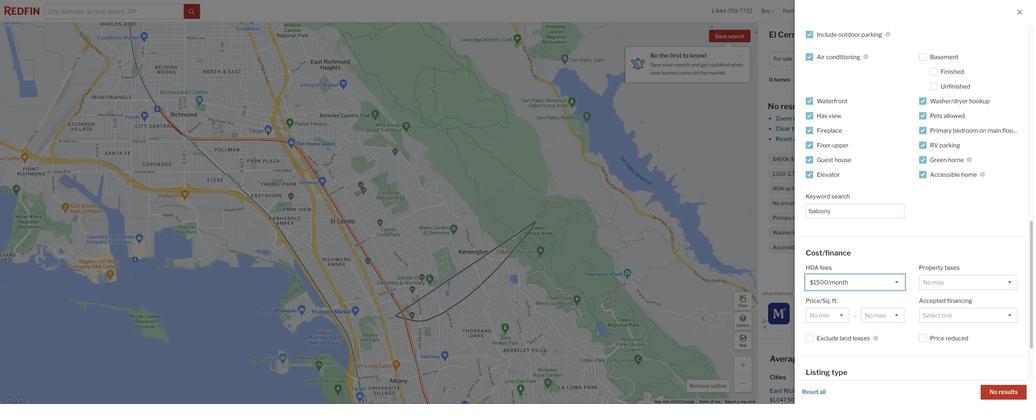 Task type: locate. For each thing, give the bounding box(es) containing it.
cerrito,
[[779, 30, 808, 39], [881, 355, 911, 364]]

waterfront up the has view at the right of page
[[818, 98, 848, 105]]

save
[[716, 33, 728, 39], [651, 62, 662, 68]]

upper
[[833, 142, 849, 149]]

remove studio+ / 4+ ba image
[[957, 57, 961, 61]]

your right one
[[867, 136, 879, 143]]

0 vertical spatial map
[[803, 126, 815, 133]]

1 vertical spatial no results
[[991, 389, 1019, 396]]

rv up green
[[931, 142, 939, 149]]

east
[[770, 388, 783, 395]]

1 vertical spatial land
[[840, 336, 852, 343]]

zoom
[[776, 115, 793, 122]]

rv parking
[[931, 142, 961, 149], [830, 201, 856, 207]]

accepted financing
[[920, 298, 973, 305]]

on down and
[[693, 70, 699, 76]]

cities
[[770, 375, 787, 382]]

1 horizontal spatial reset
[[803, 389, 819, 396]]

map
[[740, 344, 747, 348], [655, 401, 662, 405]]

main left floor
[[988, 127, 1002, 134]]

1 horizontal spatial primary
[[931, 127, 953, 134]]

report a map error
[[726, 401, 756, 405]]

0 vertical spatial conditioning
[[827, 54, 861, 61]]

0 vertical spatial cerrito,
[[779, 30, 808, 39]]

the
[[660, 52, 669, 59], [700, 70, 708, 76], [792, 126, 802, 133]]

1 horizontal spatial land
[[936, 156, 946, 163]]

financing
[[948, 298, 973, 305]]

1 horizontal spatial of
[[860, 136, 866, 143]]

more
[[934, 136, 948, 143]]

accessible home down the primary bedroom on main
[[773, 245, 814, 251]]

fireplace
[[818, 127, 843, 134]]

options
[[737, 324, 750, 328]]

1 vertical spatial washer/dryer hookup
[[773, 230, 826, 236]]

terms of use link
[[699, 401, 721, 405]]

1,100-
[[773, 171, 788, 177]]

1 horizontal spatial results
[[1000, 389, 1019, 396]]

hookup down "unfinished" in the top of the page
[[970, 98, 991, 105]]

hookup down the primary bedroom on main
[[808, 230, 826, 236]]

1 horizontal spatial parking
[[862, 31, 883, 38]]

under
[[871, 171, 885, 177]]

0 horizontal spatial to
[[683, 52, 689, 59]]

exclude land leases
[[818, 336, 871, 343]]

have view
[[903, 215, 927, 222]]

your inside zoom out clear the map boundary reset all filters or remove one of your filters below to see more homes
[[867, 136, 879, 143]]

0 horizontal spatial results
[[781, 102, 808, 111]]

rv down the keyword search
[[830, 201, 837, 207]]

1 vertical spatial rv parking
[[830, 201, 856, 207]]

washer/dryer hookup down the primary bedroom on main
[[773, 230, 826, 236]]

save for save your search and get updated when new homes come on the market.
[[651, 62, 662, 68]]

cost/finance
[[807, 249, 852, 258]]

hoa left up
[[773, 186, 785, 192]]

your inside save your search and get updated when new homes come on the market.
[[663, 62, 674, 68]]

accessible down the primary bedroom on main
[[773, 245, 800, 251]]

townhouse, land
[[865, 56, 908, 62]]

view right the has
[[829, 113, 842, 120]]

$4.5m left remove $400k-$4.5m image
[[792, 156, 807, 163]]

1 vertical spatial main
[[824, 215, 835, 222]]

homes inside save your search and get updated when new homes come on the market.
[[662, 70, 678, 76]]

first
[[670, 52, 682, 59]]

search inside button
[[729, 33, 745, 39]]

1 horizontal spatial save
[[716, 33, 728, 39]]

0 horizontal spatial ca
[[810, 30, 821, 39]]

cerrito, up sale on the top right of page
[[779, 30, 808, 39]]

0 horizontal spatial air
[[818, 54, 826, 61]]

1 vertical spatial results
[[1000, 389, 1019, 396]]

ft. right price/sq. on the bottom of the page
[[833, 298, 838, 305]]

1 horizontal spatial to
[[793, 186, 798, 192]]

bedroom down pool
[[793, 215, 815, 222]]

1 vertical spatial $4.5m
[[792, 156, 807, 163]]

0 horizontal spatial accessible
[[773, 245, 800, 251]]

land left the remove townhouse, land image on the right top of page
[[936, 156, 946, 163]]

1 horizontal spatial filters
[[881, 136, 897, 143]]

no results
[[769, 102, 808, 111], [991, 389, 1019, 396]]

search up e.g. office, balcony, modern text field
[[832, 193, 851, 200]]

studio+ for studio+
[[828, 156, 846, 163]]

rv parking up remove primary bedroom on main icon
[[830, 201, 856, 207]]

0 vertical spatial report
[[1015, 293, 1026, 297]]

one
[[849, 136, 859, 143]]

your down first
[[663, 62, 674, 68]]

save down 844-
[[716, 33, 728, 39]]

remove primary bedroom on main image
[[840, 216, 844, 221]]

market.
[[709, 70, 727, 76]]

save search button
[[709, 30, 751, 42]]

no inside button
[[991, 389, 998, 396]]

primary down 'private'
[[773, 215, 792, 222]]

rv parking up green home
[[931, 142, 961, 149]]

cerrito, up cities heading
[[881, 355, 911, 364]]

0 horizontal spatial bedroom
[[793, 215, 815, 222]]

air conditioning up remove waterfront image
[[876, 201, 914, 207]]

to inside zoom out clear the map boundary reset all filters or remove one of your filters below to see more homes
[[916, 136, 922, 143]]

0 vertical spatial primary
[[931, 127, 953, 134]]

data
[[663, 401, 670, 405]]

©2023
[[671, 401, 683, 405]]

parking up e.g. office, balcony, modern text field
[[838, 201, 856, 207]]

0 horizontal spatial rv parking
[[830, 201, 856, 207]]

$400k- inside button
[[815, 56, 834, 62]]

homes right new
[[662, 70, 678, 76]]

report left ad
[[1015, 293, 1026, 297]]

remove outline button
[[688, 381, 730, 393]]

the up reset all filters "button" in the right of the page
[[792, 126, 802, 133]]

1 horizontal spatial rv parking
[[931, 142, 961, 149]]

save up new
[[651, 62, 662, 68]]

0 horizontal spatial $400k-$4.5m
[[773, 156, 807, 163]]

ad region
[[763, 298, 1031, 331]]

hoa for hoa up to $1,500/month
[[773, 186, 785, 192]]

1 horizontal spatial townhouse,
[[906, 156, 935, 163]]

1 vertical spatial el
[[914, 270, 919, 277]]

washer/dryer hookup
[[931, 98, 991, 105], [773, 230, 826, 236]]

0 horizontal spatial waterfront
[[818, 98, 848, 105]]

average home prices near el cerrito, ca
[[770, 355, 924, 364]]

0 horizontal spatial cerrito,
[[779, 30, 808, 39]]

$4.5m down homes
[[834, 56, 850, 62]]

0 horizontal spatial reset
[[776, 136, 793, 143]]

0 vertical spatial no
[[769, 102, 780, 111]]

0 horizontal spatial washer/dryer
[[773, 230, 806, 236]]

search up the come
[[675, 62, 691, 68]]

townhouse, left land on the right top of the page
[[865, 56, 895, 62]]

homes down primary bedroom on main floor
[[950, 136, 968, 143]]

air conditioning down homes
[[818, 54, 861, 61]]

filters down clear the map boundary button
[[801, 136, 818, 143]]

to right up
[[793, 186, 798, 192]]

townhouse, land
[[906, 156, 946, 163]]

2 vertical spatial el
[[872, 355, 880, 364]]

remove coming soon, under contract/pending image
[[933, 172, 937, 176]]

air right remove rv parking image
[[876, 201, 883, 207]]

prices
[[828, 355, 852, 364]]

map inside button
[[740, 344, 747, 348]]

$400k-$4.5m up 1,100-2,750 sq. ft.
[[773, 156, 807, 163]]

the down get
[[700, 70, 708, 76]]

0 horizontal spatial conditioning
[[827, 54, 861, 61]]

1 vertical spatial view
[[916, 215, 927, 222]]

washer/dryer hookup down "unfinished" in the top of the page
[[931, 98, 991, 105]]

2 vertical spatial the
[[792, 126, 802, 133]]

1 vertical spatial primary
[[773, 215, 792, 222]]

hoa for hoa fees
[[807, 265, 819, 272]]

conditioning up have
[[884, 201, 914, 207]]

$400k-$4.5m button
[[810, 52, 858, 66]]

california link
[[880, 270, 906, 277]]

out
[[794, 115, 803, 122]]

pets allowed
[[931, 113, 966, 120]]

•
[[795, 77, 796, 84]]

0 vertical spatial ca
[[810, 30, 821, 39]]

0 horizontal spatial the
[[660, 52, 669, 59]]

0 horizontal spatial homes
[[662, 70, 678, 76]]

washer/dryer down the primary bedroom on main
[[773, 230, 806, 236]]

east richmond heights $1,047,500
[[770, 388, 836, 404]]

0 horizontal spatial rv
[[830, 201, 837, 207]]

$400k- down el cerrito, ca homes for sale
[[815, 56, 834, 62]]

1 vertical spatial accessible
[[773, 245, 800, 251]]

has
[[818, 113, 828, 120]]

ca left homes
[[810, 30, 821, 39]]

map
[[803, 126, 815, 133], [740, 401, 748, 405]]

0 horizontal spatial save
[[651, 62, 662, 68]]

$1,500/month
[[799, 186, 834, 192]]

ca up cities heading
[[912, 355, 924, 364]]

1 vertical spatial the
[[700, 70, 708, 76]]

844-
[[716, 8, 729, 14]]

0 vertical spatial el
[[770, 30, 777, 39]]

main left remove primary bedroom on main icon
[[824, 215, 835, 222]]

0 homes •
[[770, 77, 796, 84]]

homes inside zoom out clear the map boundary reset all filters or remove one of your filters below to see more homes
[[950, 136, 968, 143]]

1 vertical spatial all
[[820, 389, 827, 396]]

to left the see
[[916, 136, 922, 143]]

property
[[920, 265, 944, 272]]

$4.5m inside button
[[834, 56, 850, 62]]

primary for primary bedroom on main
[[773, 215, 792, 222]]

el up for
[[770, 30, 777, 39]]

hoa up to $1,500/month
[[773, 186, 834, 192]]

0 vertical spatial hookup
[[970, 98, 991, 105]]

0 horizontal spatial view
[[829, 113, 842, 120]]

waterfront down e.g. office, balcony, modern text field
[[856, 215, 883, 222]]

list box
[[807, 276, 905, 290], [920, 276, 1018, 290], [807, 309, 850, 324], [862, 309, 905, 324], [920, 309, 1018, 324]]

map down out
[[803, 126, 815, 133]]

2 horizontal spatial search
[[832, 193, 851, 200]]

1 vertical spatial save
[[651, 62, 662, 68]]

$400k- up 1,100-
[[773, 156, 792, 163]]

homes right 0
[[774, 77, 791, 83]]

no
[[769, 102, 780, 111], [773, 201, 780, 207], [991, 389, 998, 396]]

main
[[988, 127, 1002, 134], [824, 215, 835, 222]]

0 vertical spatial map
[[740, 344, 747, 348]]

2,750
[[788, 171, 803, 177]]

homes
[[823, 30, 850, 39]]

of left use
[[711, 401, 714, 405]]

save inside save your search and get updated when new homes come on the market.
[[651, 62, 662, 68]]

options button
[[734, 312, 753, 331]]

$400k- for remove $400k-$4.5m icon
[[815, 56, 834, 62]]

parking up the remove townhouse, land image on the right top of page
[[940, 142, 961, 149]]

$400k-$4.5m down homes
[[815, 56, 850, 62]]

0 horizontal spatial your
[[663, 62, 674, 68]]

—
[[854, 313, 858, 319]]

on for primary bedroom on main
[[817, 215, 823, 222]]

filters left below on the top
[[881, 136, 897, 143]]

map left data
[[655, 401, 662, 405]]

1 horizontal spatial cerrito,
[[881, 355, 911, 364]]

1 horizontal spatial conditioning
[[884, 201, 914, 207]]

map down "options" at the right bottom of the page
[[740, 344, 747, 348]]

remove waterfront image
[[886, 216, 891, 221]]

washer/dryer up pets allowed
[[931, 98, 969, 105]]

0 vertical spatial accessible home
[[931, 172, 978, 179]]

1 vertical spatial waterfront
[[856, 215, 883, 222]]

list box down the fees
[[807, 276, 905, 290]]

the inside save your search and get updated when new homes come on the market.
[[700, 70, 708, 76]]

$4.5m
[[834, 56, 850, 62], [792, 156, 807, 163]]

conditioning down outdoor
[[827, 54, 861, 61]]

parking right outdoor
[[862, 31, 883, 38]]

0 vertical spatial hoa
[[773, 186, 785, 192]]

outline
[[711, 384, 727, 390]]

1 horizontal spatial main
[[988, 127, 1002, 134]]

$400k-$4.5m for remove $400k-$4.5m image
[[773, 156, 807, 163]]

accessible home down the remove townhouse, land image on the right top of page
[[931, 172, 978, 179]]

0 vertical spatial studio+
[[923, 56, 942, 62]]

updated
[[710, 62, 730, 68]]

land left leases
[[840, 336, 852, 343]]

studio+ inside button
[[923, 56, 942, 62]]

el left cerrito
[[914, 270, 919, 277]]

1 vertical spatial map
[[740, 401, 748, 405]]

map inside zoom out clear the map boundary reset all filters or remove one of your filters below to see more homes
[[803, 126, 815, 133]]

$400k-$4.5m inside button
[[815, 56, 850, 62]]

for
[[774, 56, 782, 62]]

map for map
[[740, 344, 747, 348]]

1 vertical spatial no
[[773, 201, 780, 207]]

to right first
[[683, 52, 689, 59]]

california
[[880, 270, 906, 277]]

1 horizontal spatial air conditioning
[[876, 201, 914, 207]]

map region
[[0, 0, 767, 405]]

list box down financing
[[920, 309, 1018, 324]]

0 horizontal spatial $400k-
[[773, 156, 792, 163]]

$400k-$4.5m
[[815, 56, 850, 62], [773, 156, 807, 163]]

be
[[651, 52, 659, 59]]

1 horizontal spatial homes
[[774, 77, 791, 83]]

$4.5m for remove $400k-$4.5m image
[[792, 156, 807, 163]]

save inside button
[[716, 33, 728, 39]]

1 vertical spatial reset
[[803, 389, 819, 396]]

list box for property taxes
[[920, 276, 1018, 290]]

1 vertical spatial cerrito,
[[881, 355, 911, 364]]

0 vertical spatial results
[[781, 102, 808, 111]]

reset inside zoom out clear the map boundary reset all filters or remove one of your filters below to see more homes
[[776, 136, 793, 143]]

land for exclude
[[840, 336, 852, 343]]

report ad button
[[1015, 293, 1031, 298]]

0 horizontal spatial $4.5m
[[792, 156, 807, 163]]

report left a
[[726, 401, 737, 405]]

remove 1,100-2,750 sq. ft. image
[[821, 172, 826, 176]]

accessible down green home
[[931, 172, 961, 179]]

1 vertical spatial air
[[876, 201, 883, 207]]

to inside dialog
[[683, 52, 689, 59]]

parking
[[862, 31, 883, 38], [940, 142, 961, 149], [838, 201, 856, 207]]

sq.
[[804, 171, 810, 177]]

report a map error link
[[726, 401, 756, 405]]

rv
[[931, 142, 939, 149], [830, 201, 837, 207]]

view for has view
[[829, 113, 842, 120]]

unfinished
[[942, 83, 971, 90]]

1 vertical spatial townhouse,
[[906, 156, 935, 163]]

0 horizontal spatial air conditioning
[[818, 54, 861, 61]]

of right one
[[860, 136, 866, 143]]

0 horizontal spatial of
[[711, 401, 714, 405]]

0 vertical spatial reset
[[776, 136, 793, 143]]

washer/dryer
[[931, 98, 969, 105], [773, 230, 806, 236]]

studio+ down fixer-upper at the right of page
[[828, 156, 846, 163]]

bedroom down allowed
[[954, 127, 979, 134]]

home up listing
[[804, 355, 826, 364]]

save your search and get updated when new homes come on the market.
[[651, 62, 744, 76]]

1 horizontal spatial the
[[700, 70, 708, 76]]

air down el cerrito, ca homes for sale
[[818, 54, 826, 61]]

list box up financing
[[920, 276, 1018, 290]]

listing
[[807, 369, 831, 378]]

of
[[860, 136, 866, 143], [711, 401, 714, 405]]

1 horizontal spatial $400k-
[[815, 56, 834, 62]]

view right have
[[916, 215, 927, 222]]

map right a
[[740, 401, 748, 405]]

0 vertical spatial homes
[[662, 70, 678, 76]]

1 horizontal spatial waterfront
[[856, 215, 883, 222]]

agent
[[826, 390, 842, 397]]

price/sq.
[[807, 298, 831, 305]]

2 horizontal spatial homes
[[950, 136, 968, 143]]

land
[[896, 56, 908, 62]]

remove outline
[[690, 384, 727, 390]]

when
[[731, 62, 744, 68]]

list box for hoa fees
[[807, 276, 905, 290]]

has view
[[818, 113, 842, 120]]

0 vertical spatial $400k-
[[815, 56, 834, 62]]

home up hoa fees
[[801, 245, 814, 251]]

el right near
[[872, 355, 880, 364]]

hoa left the fees
[[807, 265, 819, 272]]

primary up more on the right top
[[931, 127, 953, 134]]

$4.5m for remove $400k-$4.5m icon
[[834, 56, 850, 62]]

ft. right "sq."
[[812, 171, 817, 177]]

accessible home
[[931, 172, 978, 179], [773, 245, 814, 251]]

on down remove no private pool icon
[[817, 215, 823, 222]]

search down 759-
[[729, 33, 745, 39]]

studio+ / 4+ ba button
[[918, 52, 967, 66]]

on left floor
[[980, 127, 987, 134]]

studio+ left /
[[923, 56, 942, 62]]

all inside button
[[820, 389, 827, 396]]

include
[[818, 31, 838, 38]]

0 horizontal spatial primary
[[773, 215, 792, 222]]

search for save search
[[729, 33, 745, 39]]

results
[[781, 102, 808, 111], [1000, 389, 1019, 396]]

cities heading
[[770, 374, 1023, 382]]

1 vertical spatial studio+
[[828, 156, 846, 163]]

townhouse, inside button
[[865, 56, 895, 62]]

1 horizontal spatial ft.
[[833, 298, 838, 305]]

1 vertical spatial on
[[980, 127, 987, 134]]

0 vertical spatial on
[[693, 70, 699, 76]]

townhouse, up contract/pending
[[906, 156, 935, 163]]

google image
[[2, 395, 26, 405]]

report inside button
[[1015, 293, 1026, 297]]

2 horizontal spatial to
[[916, 136, 922, 143]]

0 horizontal spatial report
[[726, 401, 737, 405]]

the right the be
[[660, 52, 669, 59]]



Task type: describe. For each thing, give the bounding box(es) containing it.
have
[[903, 215, 915, 222]]

no private pool
[[773, 201, 810, 207]]

a
[[738, 401, 740, 405]]

reset inside button
[[803, 389, 819, 396]]

green
[[931, 157, 948, 164]]

the inside zoom out clear the map boundary reset all filters or remove one of your filters below to see more homes
[[792, 126, 802, 133]]

home down green home
[[962, 172, 978, 179]]

remove $400k-$4.5m image
[[811, 157, 816, 162]]

1 vertical spatial ft.
[[833, 298, 838, 305]]

accepted
[[920, 298, 947, 305]]

reset all
[[803, 389, 827, 396]]

e.g. office, balcony, modern text field
[[810, 208, 902, 215]]

1 vertical spatial rv
[[830, 201, 837, 207]]

1 horizontal spatial air
[[876, 201, 883, 207]]

main for primary bedroom on main floor
[[988, 127, 1002, 134]]

studio+ for studio+ / 4+ ba
[[923, 56, 942, 62]]

ba
[[953, 56, 959, 62]]

primary bedroom on main
[[773, 215, 835, 222]]

studio+ / 4+ ba
[[923, 56, 959, 62]]

finished
[[942, 68, 965, 75]]

for sale
[[774, 56, 793, 62]]

townhouse, for townhouse, land
[[906, 156, 935, 163]]

for sale button
[[770, 52, 807, 66]]

all inside zoom out clear the map boundary reset all filters or remove one of your filters below to see more homes
[[794, 136, 800, 143]]

hoa fees
[[807, 265, 833, 272]]

pool
[[799, 201, 810, 207]]

save for save search
[[716, 33, 728, 39]]

1 horizontal spatial el
[[872, 355, 880, 364]]

$400k- for remove $400k-$4.5m image
[[773, 156, 792, 163]]

el for el cerrito, ca homes for sale
[[770, 30, 777, 39]]

0 horizontal spatial washer/dryer hookup
[[773, 230, 826, 236]]

0 horizontal spatial no results
[[769, 102, 808, 111]]

search for keyword search
[[832, 193, 851, 200]]

4+
[[946, 56, 952, 62]]

7732
[[740, 8, 753, 14]]

near
[[853, 355, 871, 364]]

on inside save your search and get updated when new homes come on the market.
[[693, 70, 699, 76]]

map for map data ©2023 google
[[655, 401, 662, 405]]

0 vertical spatial parking
[[862, 31, 883, 38]]

land for townhouse,
[[936, 156, 946, 163]]

no results button
[[982, 386, 1028, 401]]

el for el cerrito
[[914, 270, 919, 277]]

by agent
[[818, 390, 842, 397]]

contract/pending
[[886, 171, 928, 177]]

0 vertical spatial washer/dryer hookup
[[931, 98, 991, 105]]

submit search image
[[189, 9, 195, 15]]

0 vertical spatial the
[[660, 52, 669, 59]]

property taxes
[[920, 265, 961, 272]]

remove no private pool image
[[814, 202, 818, 206]]

come
[[679, 70, 692, 76]]

zoom out clear the map boundary reset all filters or remove one of your filters below to see more homes
[[776, 115, 968, 143]]

1 filters from the left
[[801, 136, 818, 143]]

reduced
[[947, 336, 969, 343]]

1-
[[712, 8, 717, 14]]

guest
[[818, 157, 834, 164]]

results inside button
[[1000, 389, 1019, 396]]

elevator
[[818, 172, 841, 179]]

clear the map boundary button
[[776, 126, 843, 133]]

$1,047,500
[[770, 398, 799, 404]]

price
[[931, 336, 945, 343]]

townhouse, for townhouse, land
[[865, 56, 895, 62]]

on for primary bedroom on main floor
[[980, 127, 987, 134]]

for
[[852, 30, 863, 39]]

0 horizontal spatial map
[[740, 401, 748, 405]]

2 filters from the left
[[881, 136, 897, 143]]

2 vertical spatial to
[[793, 186, 798, 192]]

1 horizontal spatial rv
[[931, 142, 939, 149]]

search inside save your search and get updated when new homes come on the market.
[[675, 62, 691, 68]]

0 horizontal spatial ft.
[[812, 171, 817, 177]]

private
[[781, 201, 798, 207]]

home right green
[[949, 157, 965, 164]]

1 horizontal spatial washer/dryer
[[931, 98, 969, 105]]

1 vertical spatial of
[[711, 401, 714, 405]]

soon,
[[857, 171, 870, 177]]

below
[[898, 136, 915, 143]]

0 horizontal spatial parking
[[838, 201, 856, 207]]

zoom out button
[[776, 115, 803, 122]]

be the first to know! dialog
[[626, 43, 750, 82]]

terms of use
[[699, 401, 721, 405]]

fees
[[821, 265, 833, 272]]

$400k-$4.5m for remove $400k-$4.5m icon
[[815, 56, 850, 62]]

primary for primary bedroom on main floor
[[931, 127, 953, 134]]

main for primary bedroom on main
[[824, 215, 835, 222]]

reset all button
[[803, 386, 827, 401]]

1 horizontal spatial hookup
[[970, 98, 991, 105]]

list box right —
[[862, 309, 905, 324]]

view for have view
[[916, 215, 927, 222]]

use
[[715, 401, 721, 405]]

by
[[818, 390, 825, 397]]

draw
[[739, 304, 748, 308]]

townhouse, land button
[[861, 52, 915, 66]]

taxes
[[946, 265, 961, 272]]

green home
[[931, 157, 965, 164]]

bedroom for primary bedroom on main
[[793, 215, 815, 222]]

0 vertical spatial rv parking
[[931, 142, 961, 149]]

remove
[[826, 136, 847, 143]]

el cerrito
[[914, 270, 939, 277]]

759-
[[729, 8, 740, 14]]

0 vertical spatial waterfront
[[818, 98, 848, 105]]

0 horizontal spatial accessible home
[[773, 245, 814, 251]]

homes inside the 0 homes •
[[774, 77, 791, 83]]

1-844-759-7732 link
[[712, 8, 753, 14]]

east richmond heights link
[[770, 387, 892, 397]]

heights
[[814, 388, 836, 395]]

report ad
[[1015, 293, 1031, 297]]

el cerrito link
[[914, 270, 939, 277]]

new
[[651, 70, 661, 76]]

report for report a map error
[[726, 401, 737, 405]]

1 vertical spatial hookup
[[808, 230, 826, 236]]

house
[[835, 157, 852, 164]]

or
[[819, 136, 825, 143]]

1 horizontal spatial ca
[[912, 355, 924, 364]]

include outdoor parking
[[818, 31, 883, 38]]

2 horizontal spatial parking
[[940, 142, 961, 149]]

allowed
[[945, 113, 966, 120]]

remove $400k-$4.5m image
[[848, 57, 852, 61]]

remove rv parking image
[[860, 202, 864, 206]]

list box for accepted financing
[[920, 309, 1018, 324]]

ad
[[1027, 293, 1031, 297]]

City, Address, School, Agent, ZIP search field
[[44, 4, 184, 19]]

map button
[[734, 332, 753, 351]]

of inside zoom out clear the map boundary reset all filters or remove one of your filters below to see more homes
[[860, 136, 866, 143]]

terms
[[699, 401, 710, 405]]

know!
[[691, 52, 707, 59]]

remove townhouse, land image
[[950, 157, 954, 162]]

1 horizontal spatial accessible home
[[931, 172, 978, 179]]

price reduced
[[931, 336, 969, 343]]

report for report ad
[[1015, 293, 1026, 297]]

0 vertical spatial air conditioning
[[818, 54, 861, 61]]

reset all filters button
[[776, 136, 818, 143]]

up
[[786, 186, 792, 192]]

remove
[[690, 384, 710, 390]]

fixer-upper
[[818, 142, 849, 149]]

coming
[[837, 171, 856, 177]]

leases
[[853, 336, 871, 343]]

google
[[683, 401, 695, 405]]

1-844-759-7732
[[712, 8, 753, 14]]

exclude
[[818, 336, 839, 343]]

remove studio+ image
[[849, 157, 854, 162]]

keyword search
[[807, 193, 851, 200]]

coming soon, under contract/pending
[[837, 171, 928, 177]]

no results inside button
[[991, 389, 1019, 396]]

guest house
[[818, 157, 852, 164]]

list box down the "price/sq. ft."
[[807, 309, 850, 324]]

see
[[923, 136, 933, 143]]

0 vertical spatial accessible
[[931, 172, 961, 179]]

bedroom for primary bedroom on main floor
[[954, 127, 979, 134]]

sale
[[783, 56, 793, 62]]



Task type: vqa. For each thing, say whether or not it's contained in the screenshot.
second , from left
no



